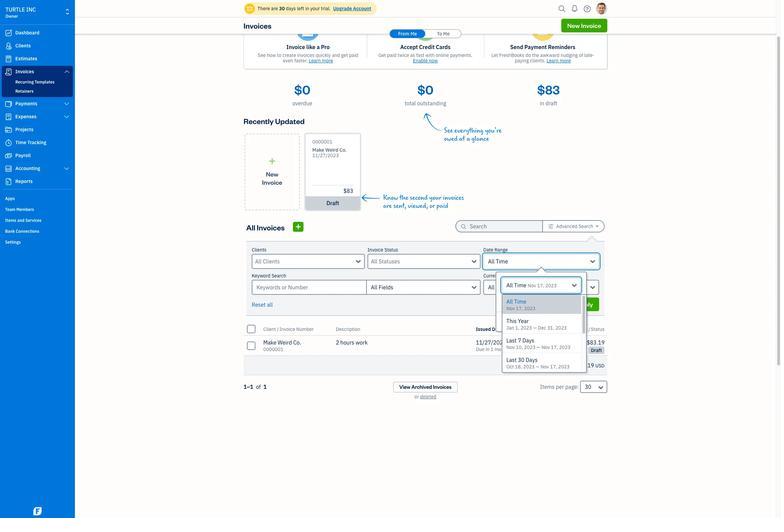 Task type: locate. For each thing, give the bounding box(es) containing it.
make
[[313, 147, 324, 153], [263, 339, 277, 346]]

$0 up overdue
[[295, 81, 311, 97]]

0 vertical spatial search
[[579, 223, 594, 229]]

1 me from the left
[[411, 31, 417, 37]]

status up all statuses search box
[[385, 247, 398, 253]]

1 vertical spatial issued
[[476, 326, 491, 332]]

2 vertical spatial —
[[536, 364, 540, 370]]

issued up year
[[513, 299, 530, 306]]

0 horizontal spatial $83
[[344, 187, 353, 194]]

learn more down reminders
[[547, 58, 571, 64]]

2 more from the left
[[560, 58, 571, 64]]

0 vertical spatial last
[[507, 337, 517, 344]]

0 vertical spatial status
[[385, 247, 398, 253]]

2023 down year
[[521, 325, 532, 331]]

All Clients search field
[[255, 257, 356, 266]]

chevron large down image down payroll link
[[64, 166, 70, 171]]

cancel button
[[537, 298, 569, 311], [519, 315, 551, 329]]

caretdown image right advanced search
[[596, 224, 599, 229]]

0 horizontal spatial make
[[263, 339, 277, 346]]

$0 inside $0 total outstanding
[[418, 81, 434, 97]]

/ down this
[[508, 326, 510, 332]]

overdue
[[293, 100, 313, 107]]

now
[[429, 58, 438, 64]]

$0 inside the $0 overdue
[[295, 81, 311, 97]]

1 vertical spatial $83
[[344, 187, 353, 194]]

all for all fields
[[371, 284, 378, 291]]

days inside last 7 days nov 10, 2023 — nov 17, 2023
[[523, 337, 535, 344]]

days down last 7 days nov 10, 2023 — nov 17, 2023
[[526, 357, 538, 363]]

estimate image
[[4, 56, 13, 62]]

apply up amount / status on the right bottom
[[577, 300, 593, 308]]

see left how
[[258, 52, 266, 58]]

nov inside date range field
[[528, 283, 536, 289]]

1 horizontal spatial issued
[[513, 299, 530, 306]]

days
[[523, 337, 535, 344], [526, 357, 538, 363]]

a right at on the right top of the page
[[467, 135, 470, 143]]

1 horizontal spatial me
[[443, 31, 450, 37]]

search right keyword
[[272, 273, 286, 279]]

chevron large down image up chevron large down icon
[[64, 101, 70, 107]]

0 vertical spatial all time nov 17, 2023
[[507, 282, 557, 289]]

paid inside know the second your invoices are sent, viewed, or paid
[[437, 202, 449, 210]]

time tracking link
[[2, 137, 73, 149]]

0 vertical spatial 1
[[491, 346, 494, 352]]

last inside last 30 days oct 18, 2023 — nov 17, 2023
[[507, 357, 517, 363]]

last 7 days nov 10, 2023 — nov 17, 2023
[[507, 337, 571, 350]]

2 learn from the left
[[547, 58, 559, 64]]

me right to
[[443, 31, 450, 37]]

0 horizontal spatial 1
[[264, 383, 267, 390]]

and left get
[[332, 52, 340, 58]]

all for all invoices
[[246, 222, 255, 232]]

date left the jan
[[492, 326, 503, 332]]

time right timer icon
[[15, 139, 26, 146]]

0 horizontal spatial the
[[400, 194, 409, 202]]

items down team
[[5, 218, 16, 223]]

second
[[410, 194, 428, 202]]

see inside see how to create invoices quickly and get paid even faster.
[[258, 52, 266, 58]]

1 vertical spatial last
[[507, 357, 517, 363]]

see for see everything you're owed at a glance
[[444, 127, 453, 135]]

30 right page:
[[585, 383, 592, 390]]

/ left status link
[[589, 326, 591, 332]]

items and services
[[5, 218, 41, 223]]

0 vertical spatial apply button
[[570, 298, 600, 311]]

settings image
[[549, 224, 554, 229]]

new invoice link for invoices
[[562, 19, 608, 32]]

1 more from the left
[[322, 58, 333, 64]]

more down reminders
[[560, 58, 571, 64]]

cards
[[436, 44, 451, 50]]

0 vertical spatial due
[[559, 299, 568, 306]]

2023 up invoice date option group
[[546, 283, 557, 289]]

faster.
[[295, 58, 308, 64]]

co. inside make weird co. 0000001
[[293, 339, 301, 346]]

nov inside last 30 days oct 18, 2023 — nov 17, 2023
[[541, 364, 549, 370]]

0 horizontal spatial co.
[[293, 339, 301, 346]]

1 chevron large down image from the top
[[64, 69, 70, 74]]

due down all currencies dropdown button
[[559, 299, 568, 306]]

last left the 7
[[507, 337, 517, 344]]

1 horizontal spatial new
[[568, 21, 580, 29]]

1 vertical spatial chevron large down image
[[64, 101, 70, 107]]

turtle inc owner
[[5, 6, 36, 19]]

paying
[[515, 58, 529, 64]]

0 vertical spatial in
[[305, 5, 309, 12]]

1 horizontal spatial a
[[467, 135, 470, 143]]

Date Range field
[[502, 278, 581, 293]]

client image
[[4, 43, 13, 49]]

advanced search
[[557, 223, 594, 229]]

17,
[[538, 283, 545, 289], [516, 305, 523, 312], [551, 344, 558, 350], [550, 364, 557, 370]]

1 horizontal spatial new invoice link
[[562, 19, 608, 32]]

2 hours work link
[[328, 336, 473, 356]]

in inside $83 in draft
[[540, 100, 545, 107]]

this
[[507, 318, 517, 324]]

of left late-
[[579, 52, 583, 58]]

1 horizontal spatial /
[[508, 326, 510, 332]]

total
[[405, 100, 416, 107]]

0 vertical spatial co.
[[340, 147, 347, 153]]

0 vertical spatial a
[[317, 44, 320, 50]]

are right there
[[271, 5, 278, 12]]

apply button
[[570, 298, 600, 311], [552, 315, 581, 329]]

time down the currencies
[[514, 298, 527, 305]]

17, inside last 30 days oct 18, 2023 — nov 17, 2023
[[550, 364, 557, 370]]

due date link
[[510, 326, 530, 332]]

1 vertical spatial apply
[[558, 318, 575, 326]]

chart image
[[4, 165, 13, 172]]

issued inside invoice date option group
[[513, 299, 530, 306]]

crown image
[[246, 5, 254, 12]]

me for from me
[[411, 31, 417, 37]]

description link
[[336, 326, 361, 332]]

1 horizontal spatial clients
[[252, 247, 267, 253]]

cancel for the top 'cancel' button
[[543, 300, 563, 308]]

1 vertical spatial make
[[263, 339, 277, 346]]

freshbooks
[[500, 52, 525, 58]]

1 left month
[[491, 346, 494, 352]]

days
[[286, 5, 296, 12]]

invoice status
[[368, 247, 398, 253]]

1 vertical spatial all time nov 17, 2023
[[507, 298, 536, 312]]

invoices inside know the second your invoices are sent, viewed, or paid
[[443, 194, 464, 202]]

$0 for $0 total outstanding
[[418, 81, 434, 97]]

the inside let freshbooks do the awkward nudging of late- paying clients.
[[532, 52, 539, 58]]

0 horizontal spatial $0
[[295, 81, 311, 97]]

invoices for paid
[[443, 194, 464, 202]]

the inside know the second your invoices are sent, viewed, or paid
[[400, 194, 409, 202]]

0 horizontal spatial 11/27/2023
[[313, 152, 339, 158]]

2 all time nov 17, 2023 from the top
[[507, 298, 536, 312]]

go to help image
[[582, 4, 593, 14]]

2023 up year
[[524, 305, 536, 312]]

nov up invoice date option group
[[528, 283, 536, 289]]

project image
[[4, 126, 13, 133]]

co.
[[340, 147, 347, 153], [293, 339, 301, 346]]

currency
[[484, 273, 503, 279]]

learn more for reminders
[[547, 58, 571, 64]]

last for last 30 days
[[507, 357, 517, 363]]

due date down year
[[510, 326, 530, 332]]

1 vertical spatial weird
[[278, 339, 292, 346]]

0 horizontal spatial weird
[[278, 339, 292, 346]]

30 up the '18,'
[[518, 357, 525, 363]]

all inside list box
[[507, 298, 513, 305]]

new invoice down "go to help" image
[[568, 21, 602, 29]]

— inside last 7 days nov 10, 2023 — nov 17, 2023
[[537, 344, 541, 350]]

invoices inside see how to create invoices quickly and get paid even faster.
[[297, 52, 315, 58]]

3 / from the left
[[589, 326, 591, 332]]

left
[[297, 5, 304, 12]]

1 vertical spatial your
[[430, 194, 442, 202]]

clients up estimates
[[15, 43, 31, 49]]

your left trial.
[[310, 5, 320, 12]]

new invoice link
[[562, 19, 608, 32], [245, 134, 300, 210]]

11/27/2023
[[313, 152, 339, 158], [476, 339, 507, 346]]

2023 inside date range field
[[546, 283, 557, 289]]

payments link
[[2, 98, 73, 110]]

apply for the top 'cancel' button
[[577, 300, 593, 308]]

the up sent, at the right top of the page
[[400, 194, 409, 202]]

0 vertical spatial see
[[258, 52, 266, 58]]

1 right 1–1
[[264, 383, 267, 390]]

apply button up amount / status on the right bottom
[[570, 298, 600, 311]]

0 horizontal spatial and
[[17, 218, 24, 223]]

0 vertical spatial —
[[533, 325, 537, 331]]

0 vertical spatial $83.19
[[587, 339, 605, 346]]

learn more down pro
[[309, 58, 333, 64]]

cancel down all currencies dropdown button
[[543, 300, 563, 308]]

chevron large down image
[[64, 114, 70, 120]]

1 $0 from the left
[[295, 81, 311, 97]]

1 vertical spatial days
[[526, 357, 538, 363]]

last up oct
[[507, 357, 517, 363]]

chevron large down image inside "payments" link
[[64, 101, 70, 107]]

0 vertical spatial chevron large down image
[[64, 69, 70, 74]]

new
[[568, 21, 580, 29], [266, 170, 279, 178]]

0 vertical spatial and
[[332, 52, 340, 58]]

17, inside date range field
[[538, 283, 545, 289]]

30 inside last 30 days oct 18, 2023 — nov 17, 2023
[[518, 357, 525, 363]]

days right the 7
[[523, 337, 535, 344]]

0 horizontal spatial new
[[266, 170, 279, 178]]

0 horizontal spatial caretdown image
[[504, 326, 507, 332]]

0 horizontal spatial your
[[310, 5, 320, 12]]

apply up amount
[[558, 318, 575, 326]]

make inside make weird co. 0000001
[[263, 339, 277, 346]]

payments.
[[450, 52, 473, 58]]

— up last 30 days oct 18, 2023 — nov 17, 2023
[[537, 344, 541, 350]]

chevron large down image inside accounting link
[[64, 166, 70, 171]]

usd
[[596, 363, 605, 369]]

$0 up outstanding
[[418, 81, 434, 97]]

upgrade
[[333, 5, 352, 12]]

dashboard image
[[4, 30, 13, 36]]

accept credit cards image
[[414, 17, 438, 41]]

0 horizontal spatial of
[[256, 383, 261, 390]]

list box
[[503, 295, 587, 373]]

status up $83.19 draft
[[591, 326, 605, 332]]

1 horizontal spatial caretdown image
[[596, 224, 599, 229]]

$83 for $83 in draft
[[538, 81, 560, 97]]

or right viewed,
[[430, 202, 435, 210]]

2 / from the left
[[508, 326, 510, 332]]

17, left total
[[550, 364, 557, 370]]

1 learn more from the left
[[309, 58, 333, 64]]

expense image
[[4, 114, 13, 120]]

caretdown image left the jan
[[504, 326, 507, 332]]

$83 in draft
[[538, 81, 560, 107]]

learn for reminders
[[547, 58, 559, 64]]

there
[[258, 5, 270, 12]]

let
[[492, 52, 498, 58]]

view archived invoices link
[[393, 382, 458, 393]]

days for last 7 days
[[523, 337, 535, 344]]

1 horizontal spatial or
[[430, 202, 435, 210]]

chevron large down image for payments
[[64, 101, 70, 107]]

1 learn from the left
[[309, 58, 321, 64]]

1 vertical spatial cancel
[[525, 318, 545, 326]]

— inside last 30 days oct 18, 2023 — nov 17, 2023
[[536, 364, 540, 370]]

new down notifications icon
[[568, 21, 580, 29]]

0 horizontal spatial in
[[305, 5, 309, 12]]

clients down all invoices on the top left
[[252, 247, 267, 253]]

1 horizontal spatial issued date
[[513, 299, 542, 306]]

send payment reminders image
[[531, 17, 555, 41]]

caretdown image
[[596, 224, 599, 229], [504, 326, 507, 332]]

days inside last 30 days oct 18, 2023 — nov 17, 2023
[[526, 357, 538, 363]]

and down 'team members'
[[17, 218, 24, 223]]

the right the do
[[532, 52, 539, 58]]

invoices up deleted
[[433, 384, 452, 390]]

last for last 7 days
[[507, 337, 517, 344]]

10,
[[516, 344, 523, 350]]

2 last from the top
[[507, 357, 517, 363]]

1,
[[516, 325, 520, 331]]

add invoice image
[[295, 222, 302, 231]]

cancel up the due date link
[[525, 318, 545, 326]]

draft inside $83 in draft
[[546, 100, 558, 107]]

$0 total outstanding
[[405, 81, 447, 107]]

cancel for the bottom 'cancel' button
[[525, 318, 545, 326]]

— for last 30 days
[[536, 364, 540, 370]]

learn more
[[309, 58, 333, 64], [547, 58, 571, 64]]

1 vertical spatial clients
[[252, 247, 267, 253]]

0 horizontal spatial due date
[[510, 326, 530, 332]]

17, inside last 7 days nov 10, 2023 — nov 17, 2023
[[551, 344, 558, 350]]

grand total
[[544, 362, 572, 369]]

make inside 0000001 make weird co. 11/27/2023
[[313, 147, 324, 153]]

accept
[[401, 44, 418, 50]]

1 all time nov 17, 2023 from the top
[[507, 282, 557, 289]]

learn right faster.
[[309, 58, 321, 64]]

0 horizontal spatial new invoice
[[262, 170, 282, 186]]

— left dec
[[533, 325, 537, 331]]

issued
[[513, 299, 530, 306], [476, 326, 491, 332]]

1 / from the left
[[277, 326, 279, 332]]

learn more for a
[[309, 58, 333, 64]]

retainers
[[15, 89, 34, 94]]

0 vertical spatial new invoice link
[[562, 19, 608, 32]]

learn right clients.
[[547, 58, 559, 64]]

0 vertical spatial make
[[313, 147, 324, 153]]

chevron large down image up recurring templates link
[[64, 69, 70, 74]]

due inside invoice date option group
[[559, 299, 568, 306]]

turtle
[[5, 6, 25, 13]]

2 vertical spatial due
[[476, 346, 485, 352]]

0 vertical spatial or
[[430, 202, 435, 210]]

nov left 10,
[[507, 344, 515, 350]]

1 vertical spatial new invoice link
[[245, 134, 300, 210]]

payment image
[[4, 101, 13, 107]]

main element
[[0, 0, 92, 518]]

1 horizontal spatial learn more
[[547, 58, 571, 64]]

17, up invoice date option group
[[538, 283, 545, 289]]

see
[[258, 52, 266, 58], [444, 127, 453, 135]]

your right second
[[430, 194, 442, 202]]

items inside "link"
[[5, 218, 16, 223]]

issued date up year
[[513, 299, 542, 306]]

due date
[[559, 299, 581, 306], [510, 326, 530, 332]]

time down range
[[496, 258, 508, 265]]

all
[[246, 222, 255, 232], [488, 258, 495, 265], [507, 282, 513, 289], [371, 284, 378, 291], [488, 284, 495, 291], [507, 298, 513, 305]]

1 vertical spatial are
[[383, 202, 392, 210]]

Items per page: field
[[580, 381, 608, 393]]

month
[[495, 346, 509, 352]]

advanced
[[557, 223, 578, 229]]

all time nov 17, 2023 up year
[[507, 298, 536, 312]]

due left month
[[476, 346, 485, 352]]

0 vertical spatial are
[[271, 5, 278, 12]]

1 horizontal spatial search
[[579, 223, 594, 229]]

2
[[336, 339, 339, 346]]

recurring templates link
[[3, 78, 72, 86]]

$83.19 left the usd
[[577, 362, 595, 369]]

2 horizontal spatial due
[[559, 299, 568, 306]]

0 horizontal spatial are
[[271, 5, 278, 12]]

to me
[[437, 31, 450, 37]]

how
[[267, 52, 276, 58]]

2 learn more from the left
[[547, 58, 571, 64]]

time inside main element
[[15, 139, 26, 146]]

invoices inside the view archived invoices or deleted
[[433, 384, 452, 390]]

inc
[[26, 6, 36, 13]]

caretdown image inside issued date link
[[504, 326, 507, 332]]

0 horizontal spatial issued
[[476, 326, 491, 332]]

1 vertical spatial caretdown image
[[504, 326, 507, 332]]

0 vertical spatial invoices
[[297, 52, 315, 58]]

all time nov 17, 2023 up invoice date option group
[[507, 282, 557, 289]]

— left grand
[[536, 364, 540, 370]]

0000001
[[313, 139, 333, 145], [263, 346, 284, 352]]

last inside last 7 days nov 10, 2023 — nov 17, 2023
[[507, 337, 517, 344]]

notifications image
[[570, 2, 580, 15]]

1 vertical spatial apply button
[[552, 315, 581, 329]]

all time nov 17, 2023 inside date range field
[[507, 282, 557, 289]]

see up owed
[[444, 127, 453, 135]]

search inside dropdown button
[[579, 223, 594, 229]]

time tracking
[[15, 139, 46, 146]]

0 vertical spatial new invoice
[[568, 21, 602, 29]]

2023
[[546, 283, 557, 289], [524, 305, 536, 312], [521, 325, 532, 331], [556, 325, 567, 331], [524, 344, 536, 350], [559, 344, 571, 350], [524, 364, 535, 370], [559, 364, 570, 370]]

updated
[[275, 116, 305, 126]]

see inside see everything you're owed at a glance
[[444, 127, 453, 135]]

0 vertical spatial draft
[[546, 100, 558, 107]]

1 vertical spatial status
[[591, 326, 605, 332]]

with
[[426, 52, 435, 58]]

all time nov 17, 2023 inside list box
[[507, 298, 536, 312]]

2 hours work
[[336, 339, 368, 346]]

issued up 11/27/2023 due in 1 month
[[476, 326, 491, 332]]

or down archived
[[415, 394, 419, 400]]

apply button right dec
[[552, 315, 581, 329]]

1 vertical spatial a
[[467, 135, 470, 143]]

issued date up 11/27/2023 due in 1 month
[[476, 326, 503, 332]]

invoice like a pro
[[287, 44, 330, 50]]

1 horizontal spatial paid
[[387, 52, 397, 58]]

3 chevron large down image from the top
[[64, 166, 70, 171]]

hours
[[341, 339, 355, 346]]

0 horizontal spatial see
[[258, 52, 266, 58]]

connections
[[16, 229, 39, 234]]

a left pro
[[317, 44, 320, 50]]

are down know at the top of the page
[[383, 202, 392, 210]]

owner
[[5, 14, 18, 19]]

payment
[[525, 44, 547, 50]]

clients link
[[2, 40, 73, 52]]

from me
[[398, 31, 417, 37]]

due
[[559, 299, 568, 306], [510, 326, 519, 332], [476, 346, 485, 352]]

/ right the client
[[277, 326, 279, 332]]

0 vertical spatial items
[[5, 218, 16, 223]]

$83.19 for $83.19 draft
[[587, 339, 605, 346]]

chevron large down image
[[64, 69, 70, 74], [64, 101, 70, 107], [64, 166, 70, 171]]

more for invoice like a pro
[[322, 58, 333, 64]]

2 vertical spatial chevron large down image
[[64, 166, 70, 171]]

clients
[[15, 43, 31, 49], [252, 247, 267, 253]]

1 vertical spatial 11/27/2023
[[476, 339, 507, 346]]

1 vertical spatial the
[[400, 194, 409, 202]]

0 horizontal spatial clients
[[15, 43, 31, 49]]

0 horizontal spatial new invoice link
[[245, 134, 300, 210]]

paid
[[349, 52, 359, 58], [387, 52, 397, 58], [437, 202, 449, 210]]

this year jan 1, 2023 — dec 31, 2023
[[507, 318, 567, 331]]

1 last from the top
[[507, 337, 517, 344]]

late-
[[585, 52, 595, 58]]

your inside know the second your invoices are sent, viewed, or paid
[[430, 194, 442, 202]]

expenses link
[[2, 111, 73, 123]]

0 vertical spatial due date
[[559, 299, 581, 306]]

2 chevron large down image from the top
[[64, 101, 70, 107]]

0 horizontal spatial paid
[[349, 52, 359, 58]]

0000001 inside 0000001 make weird co. 11/27/2023
[[313, 139, 333, 145]]

time up invoice date option group
[[514, 282, 527, 289]]

view archived invoices or deleted
[[400, 384, 452, 400]]

invoice date option group
[[502, 293, 581, 306]]

0 horizontal spatial a
[[317, 44, 320, 50]]

online
[[436, 52, 449, 58]]

invoices up recurring
[[15, 69, 34, 75]]

due down this
[[510, 326, 519, 332]]

and inside see how to create invoices quickly and get paid even faster.
[[332, 52, 340, 58]]

0 vertical spatial issued
[[513, 299, 530, 306]]

1 vertical spatial search
[[272, 273, 286, 279]]

new invoice link for know the second your invoices are sent, viewed, or paid
[[245, 134, 300, 210]]

2 horizontal spatial paid
[[437, 202, 449, 210]]

0 horizontal spatial status
[[385, 247, 398, 253]]

nov
[[528, 283, 536, 289], [507, 305, 515, 312], [507, 344, 515, 350], [542, 344, 550, 350], [541, 364, 549, 370]]

0 vertical spatial the
[[532, 52, 539, 58]]

1 horizontal spatial invoices
[[443, 194, 464, 202]]

all invoices
[[246, 222, 285, 232]]

1 horizontal spatial items
[[540, 383, 555, 390]]

all inside the keyword search 'field'
[[371, 284, 378, 291]]

all time
[[488, 258, 508, 265]]

of right 1–1
[[256, 383, 261, 390]]

team members
[[5, 207, 34, 212]]

freshbooks image
[[32, 507, 43, 515]]

me right from
[[411, 31, 417, 37]]

more down pro
[[322, 58, 333, 64]]

2 $0 from the left
[[418, 81, 434, 97]]

0 vertical spatial caretdown image
[[596, 224, 599, 229]]

new invoice down plus icon
[[262, 170, 282, 186]]

18,
[[515, 364, 522, 370]]

2 me from the left
[[443, 31, 450, 37]]

search right advanced
[[579, 223, 594, 229]]

reminders
[[548, 44, 576, 50]]

1 vertical spatial issued date
[[476, 326, 503, 332]]

1 vertical spatial —
[[537, 344, 541, 350]]

credit
[[419, 44, 435, 50]]

weird inside 0000001 make weird co. 11/27/2023
[[325, 147, 339, 153]]



Task type: vqa. For each thing, say whether or not it's contained in the screenshot.
or in the Know The Second Your Invoices Are Sent, Viewed, Or Paid
yes



Task type: describe. For each thing, give the bounding box(es) containing it.
invoices inside "link"
[[15, 69, 34, 75]]

nov up this
[[507, 305, 515, 312]]

Search text field
[[470, 221, 532, 232]]

chevron large down image for invoices
[[64, 69, 70, 74]]

tracking
[[27, 139, 46, 146]]

from
[[398, 31, 410, 37]]

payroll link
[[2, 150, 73, 162]]

accounting link
[[2, 163, 73, 175]]

report image
[[4, 178, 13, 185]]

1 horizontal spatial due
[[510, 326, 519, 332]]

issued date inside invoice date option group
[[513, 299, 542, 306]]

invoice image
[[4, 69, 13, 75]]

estimates link
[[2, 53, 73, 65]]

days for last 30 days
[[526, 357, 538, 363]]

services
[[25, 218, 41, 223]]

dashboard link
[[2, 27, 73, 39]]

0 horizontal spatial 30
[[279, 5, 285, 12]]

currencies
[[496, 284, 522, 291]]

search for keyword search
[[272, 273, 286, 279]]

amount link
[[571, 326, 589, 332]]

all inside date range field
[[507, 282, 513, 289]]

2023 right the '18,'
[[524, 364, 535, 370]]

1–1
[[244, 383, 253, 390]]

0000001 make weird co. 11/27/2023
[[313, 139, 347, 158]]

invoices down there
[[244, 21, 272, 30]]

co. inside 0000001 make weird co. 11/27/2023
[[340, 147, 347, 153]]

weird inside make weird co. 0000001
[[278, 339, 292, 346]]

advanced search button
[[543, 221, 604, 232]]

items for items and services
[[5, 218, 16, 223]]

— inside this year jan 1, 2023 — dec 31, 2023
[[533, 325, 537, 331]]

chevron large down image for accounting
[[64, 166, 70, 171]]

trial.
[[321, 5, 331, 12]]

per
[[556, 383, 564, 390]]

accept credit cards get paid twice as fast with online payments. enable now
[[379, 44, 473, 64]]

and inside "link"
[[17, 218, 24, 223]]

templates
[[35, 79, 55, 85]]

more for send payment reminders
[[560, 58, 571, 64]]

last 30 days oct 18, 2023 — nov 17, 2023
[[507, 357, 570, 370]]

1 horizontal spatial new invoice
[[568, 21, 602, 29]]

enable
[[413, 58, 428, 64]]

2023 up "per"
[[559, 364, 570, 370]]

learn for a
[[309, 58, 321, 64]]

amount / status
[[571, 326, 605, 332]]

projects
[[15, 126, 33, 133]]

apply for the bottom 'cancel' button
[[558, 318, 575, 326]]

apps link
[[2, 193, 73, 203]]

invoice like a pro image
[[296, 17, 320, 41]]

/ for client
[[277, 326, 279, 332]]

1 vertical spatial cancel button
[[519, 315, 551, 329]]

close image
[[595, 0, 603, 5]]

retainers link
[[3, 87, 72, 95]]

bank connections
[[5, 229, 39, 234]]

all currencies
[[488, 284, 522, 291]]

clients inside main element
[[15, 43, 31, 49]]

search for advanced search
[[579, 223, 594, 229]]

time inside dropdown button
[[496, 258, 508, 265]]

1 vertical spatial new invoice
[[262, 170, 282, 186]]

date down all currencies dropdown button
[[531, 299, 542, 306]]

clients.
[[530, 58, 546, 64]]

page:
[[566, 383, 579, 390]]

all
[[267, 301, 273, 308]]

see for see how to create invoices quickly and get paid even faster.
[[258, 52, 266, 58]]

invoices left "add invoice" icon on the left of page
[[257, 222, 285, 232]]

sent,
[[394, 202, 407, 210]]

all for all time
[[488, 258, 495, 265]]

items per page:
[[540, 383, 579, 390]]

0 vertical spatial cancel button
[[537, 298, 569, 311]]

$83 for $83
[[344, 187, 353, 194]]

paid inside accept credit cards get paid twice as fast with online payments. enable now
[[387, 52, 397, 58]]

view
[[400, 384, 411, 390]]

know
[[383, 194, 398, 202]]

or inside the view archived invoices or deleted
[[415, 394, 419, 400]]

me for to me
[[443, 31, 450, 37]]

plus image
[[268, 158, 276, 164]]

all time nov 17, 2023 for list box containing all time
[[507, 298, 536, 312]]

— for last 7 days
[[537, 344, 541, 350]]

items for items per page:
[[540, 383, 555, 390]]

11/27/2023 inside 11/27/2023 due in 1 month
[[476, 339, 507, 346]]

settings
[[5, 240, 21, 245]]

Keyword Search field
[[366, 280, 481, 295]]

do
[[526, 52, 531, 58]]

client
[[263, 326, 276, 332]]

to
[[437, 31, 442, 37]]

to
[[277, 52, 282, 58]]

1 horizontal spatial status
[[591, 326, 605, 332]]

payments
[[15, 101, 37, 107]]

$83.19 for $83.19 usd
[[577, 362, 595, 369]]

even
[[283, 58, 293, 64]]

time inside date range field
[[514, 282, 527, 289]]

bank
[[5, 229, 15, 234]]

of inside let freshbooks do the awkward nudging of late- paying clients.
[[579, 52, 583, 58]]

account
[[353, 5, 371, 12]]

money image
[[4, 152, 13, 159]]

30 inside field
[[585, 383, 592, 390]]

reset all
[[252, 301, 273, 308]]

1 inside 11/27/2023 due in 1 month
[[491, 346, 494, 352]]

bank connections link
[[2, 226, 73, 236]]

0 horizontal spatial draft
[[327, 200, 339, 207]]

range
[[495, 247, 508, 253]]

nov up last 30 days oct 18, 2023 — nov 17, 2023
[[542, 344, 550, 350]]

reset
[[252, 301, 266, 308]]

items and services link
[[2, 215, 73, 225]]

see everything you're owed at a glance
[[444, 127, 502, 143]]

due date inside invoice date option group
[[559, 299, 581, 306]]

Keyword Search text field
[[252, 280, 366, 295]]

glance
[[472, 135, 489, 143]]

/ for amount
[[589, 326, 591, 332]]

all time button
[[484, 254, 600, 269]]

in inside 11/27/2023 due in 1 month
[[486, 346, 490, 352]]

timer image
[[4, 139, 13, 146]]

estimates
[[15, 56, 37, 62]]

paid inside see how to create invoices quickly and get paid even faster.
[[349, 52, 359, 58]]

send
[[511, 44, 523, 50]]

0 horizontal spatial issued date
[[476, 326, 503, 332]]

2023 right 31,
[[556, 325, 567, 331]]

11/27/2023 inside 0000001 make weird co. 11/27/2023
[[313, 152, 339, 158]]

date range
[[484, 247, 508, 253]]

7
[[518, 337, 522, 344]]

keyword search
[[252, 273, 286, 279]]

year
[[518, 318, 529, 324]]

payroll
[[15, 152, 31, 158]]

all time nov 17, 2023 for date range field
[[507, 282, 557, 289]]

date up amount
[[570, 299, 581, 306]]

grand
[[544, 362, 559, 369]]

total
[[560, 362, 572, 369]]

0 vertical spatial new
[[568, 21, 580, 29]]

accounting
[[15, 165, 40, 171]]

amount
[[571, 326, 588, 332]]

projects link
[[2, 124, 73, 136]]

date left range
[[484, 247, 494, 253]]

all fields
[[371, 284, 394, 291]]

send payment reminders
[[511, 44, 576, 50]]

get
[[379, 52, 386, 58]]

apps
[[5, 196, 15, 201]]

quickly
[[316, 52, 331, 58]]

draft inside $83.19 draft
[[591, 347, 602, 353]]

team members link
[[2, 204, 73, 214]]

0000001 inside make weird co. 0000001
[[263, 346, 284, 352]]

2023 up total
[[559, 344, 571, 350]]

a inside see everything you're owed at a glance
[[467, 135, 470, 143]]

all currencies button
[[484, 280, 600, 295]]

status link
[[591, 326, 605, 332]]

1 vertical spatial due date
[[510, 326, 530, 332]]

17, up year
[[516, 305, 523, 312]]

recurring templates
[[15, 79, 55, 85]]

invoices for even
[[297, 52, 315, 58]]

everything
[[455, 127, 484, 135]]

or inside know the second your invoices are sent, viewed, or paid
[[430, 202, 435, 210]]

team
[[5, 207, 15, 212]]

search image
[[557, 4, 568, 14]]

are inside know the second your invoices are sent, viewed, or paid
[[383, 202, 392, 210]]

due inside 11/27/2023 due in 1 month
[[476, 346, 485, 352]]

date right 1,
[[520, 326, 530, 332]]

all for all currencies
[[488, 284, 495, 291]]

list box containing all time
[[503, 295, 587, 373]]

2023 right 10,
[[524, 344, 536, 350]]

owed
[[444, 135, 458, 143]]

create
[[283, 52, 296, 58]]

$0 for $0 overdue
[[295, 81, 311, 97]]

recently updated
[[244, 116, 305, 126]]

All Statuses search field
[[371, 257, 472, 266]]

apply button for the bottom 'cancel' button
[[552, 315, 581, 329]]

1 vertical spatial 1
[[264, 383, 267, 390]]

apply button for the top 'cancel' button
[[570, 298, 600, 311]]

client / invoice number
[[263, 326, 314, 332]]

invoice number link
[[280, 326, 314, 332]]

0 vertical spatial your
[[310, 5, 320, 12]]



